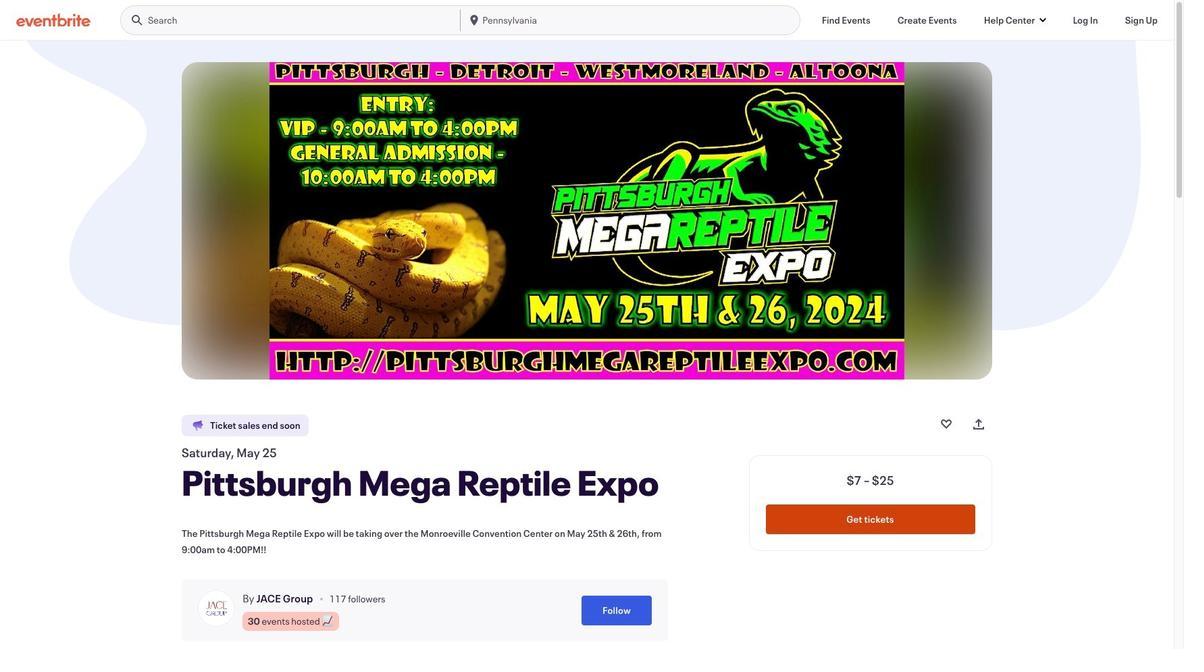 Task type: vqa. For each thing, say whether or not it's contained in the screenshot.
Find Events Events
no



Task type: locate. For each thing, give the bounding box(es) containing it.
pittsburgh mega reptile expo image
[[270, 62, 905, 380]]

article
[[0, 41, 1174, 649]]

log in element
[[1073, 13, 1098, 27]]

create events element
[[898, 13, 957, 27]]

organizer profile element
[[182, 580, 668, 642]]



Task type: describe. For each thing, give the bounding box(es) containing it.
find events element
[[822, 13, 871, 27]]

sign up element
[[1126, 13, 1158, 27]]

eventbrite image
[[16, 13, 91, 27]]



